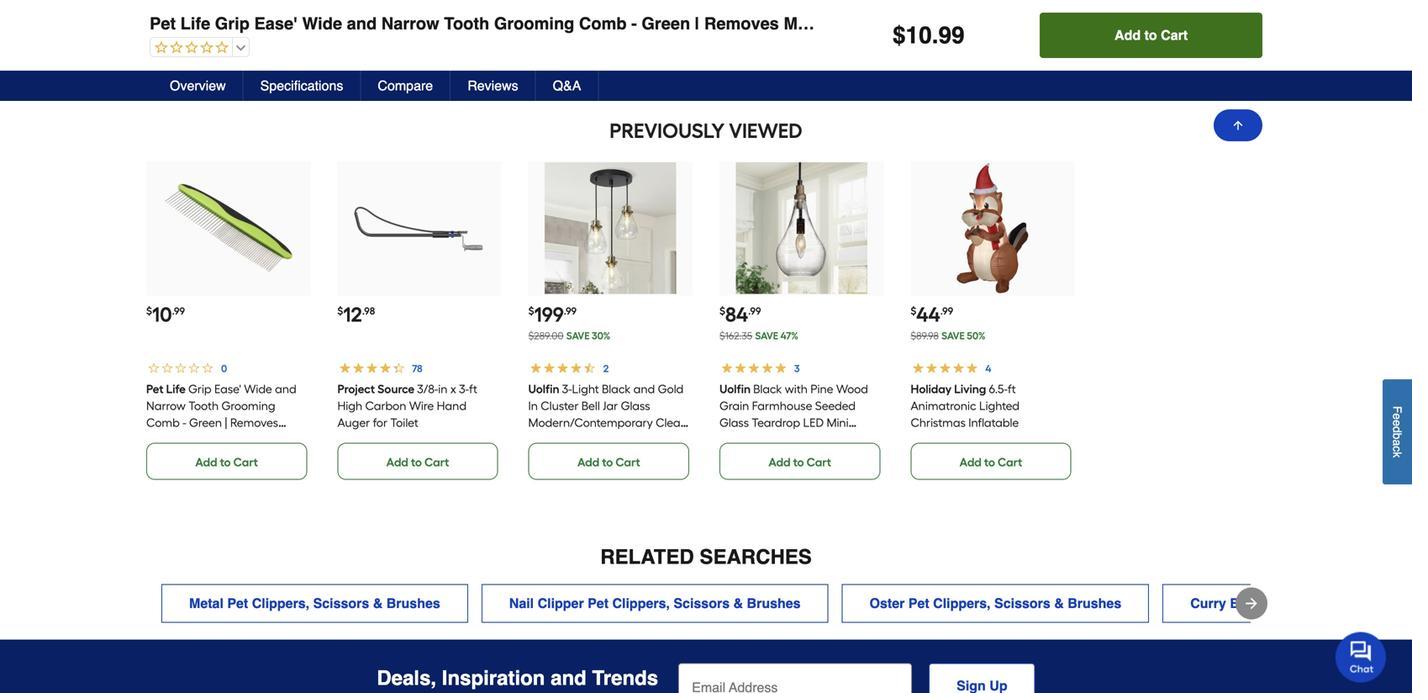 Task type: vqa. For each thing, say whether or not it's contained in the screenshot.
Photos
no



Task type: locate. For each thing, give the bounding box(es) containing it.
1 vertical spatial green
[[189, 415, 222, 430]]

3- right x
[[459, 382, 469, 396]]

auger
[[338, 415, 370, 430]]

add to cart
[[1115, 27, 1189, 43], [195, 45, 258, 60], [1151, 45, 1214, 60], [195, 455, 258, 469], [387, 455, 449, 469], [578, 455, 641, 469], [769, 455, 832, 469], [960, 455, 1023, 469]]

pet right clipper
[[588, 595, 609, 611]]

2 horizontal spatial &
[[1055, 595, 1065, 611]]

$ inside $ 199 .99
[[529, 305, 535, 317]]

holiday living
[[911, 382, 987, 396]]

add to cart link inside 12 list item
[[338, 443, 498, 480]]

2 brushes from the left
[[747, 595, 801, 611]]

1 vertical spatial led
[[598, 432, 618, 446]]

comb inside grip ease' wide and narrow tooth grooming comb - green | removes mats, tangles, and knots | rubberized grips for precision control
[[146, 415, 180, 430]]

add
[[1115, 27, 1141, 43], [195, 45, 217, 60], [1151, 45, 1173, 60], [195, 455, 217, 469], [387, 455, 409, 469], [578, 455, 600, 469], [769, 455, 791, 469], [960, 455, 982, 469]]

chat invite button image
[[1336, 631, 1388, 683]]

0 vertical spatial wide
[[302, 14, 342, 33]]

cart inside 12 list item
[[425, 455, 449, 469]]

2 add to cart list item from the left
[[1102, 0, 1267, 70]]

linear
[[561, 432, 595, 446]]

light up bell on the bottom of page
[[573, 382, 600, 396]]

tangles, left '.'
[[832, 14, 899, 33]]

clippers, right oster
[[934, 595, 991, 611]]

.99 inside $ 44 .99
[[941, 305, 954, 317]]

0 vertical spatial 10
[[906, 22, 932, 49]]

1 uolfin from the left
[[529, 382, 560, 396]]

life
[[181, 14, 210, 33], [166, 382, 186, 396]]

1 vertical spatial light
[[817, 432, 844, 446]]

50%
[[968, 330, 986, 342]]

uolfin up in on the left bottom of the page
[[529, 382, 560, 396]]

to inside 199 list item
[[602, 455, 613, 469]]

curry
[[1191, 595, 1227, 611]]

uolfin up grain
[[720, 382, 751, 396]]

curry brush pet clippers, scissors link
[[1163, 584, 1413, 623]]

1 hanging from the left
[[621, 432, 668, 446]]

to inside 84 list item
[[794, 455, 805, 469]]

3 .99 from the left
[[749, 305, 762, 317]]

$89.98 save 50%
[[911, 330, 986, 342]]

0 horizontal spatial hanging
[[621, 432, 668, 446]]

uolfin inside 84 list item
[[720, 382, 751, 396]]

add to cart link inside 84 list item
[[720, 443, 881, 480]]

$ inside $ 10 .99
[[146, 305, 152, 317]]

10
[[906, 22, 932, 49], [152, 302, 172, 327]]

add to cart link for black with pine wood grain farmhouse seeded glass teardrop led mini hanging pendant light
[[720, 443, 881, 480]]

save left 30%
[[567, 330, 590, 342]]

$ for $ 10 . 99
[[893, 22, 906, 49]]

pendant down the teardrop
[[769, 432, 815, 446]]

hanging down grain
[[720, 432, 766, 446]]

pet inside 10 list item
[[146, 382, 164, 396]]

black with pine wood grain farmhouse seeded glass teardrop led mini hanging pendant light
[[720, 382, 869, 446]]

10 up pet life
[[152, 302, 172, 327]]

$ up $162.35
[[720, 305, 726, 317]]

add to cart button
[[1041, 13, 1263, 58]]

1 .99 from the left
[[172, 305, 185, 317]]

3-
[[459, 382, 469, 396], [562, 382, 573, 396]]

1 horizontal spatial control
[[1252, 14, 1312, 33]]

0 horizontal spatial removes
[[230, 415, 278, 430]]

1 & from the left
[[373, 595, 383, 611]]

save left 47%
[[756, 330, 779, 342]]

1 vertical spatial narrow
[[146, 399, 186, 413]]

0 horizontal spatial 10
[[152, 302, 172, 327]]

12
[[343, 302, 362, 327]]

add inside 10 list item
[[195, 455, 217, 469]]

0 horizontal spatial grip
[[188, 382, 212, 396]]

2 vertical spatial light
[[577, 449, 604, 463]]

mini
[[827, 415, 849, 430]]

green
[[642, 14, 691, 33], [189, 415, 222, 430]]

0 vertical spatial -
[[632, 14, 637, 33]]

1 e from the top
[[1392, 413, 1405, 420]]

wire
[[409, 399, 434, 413]]

0 vertical spatial pendant
[[769, 432, 815, 446]]

1 horizontal spatial ft
[[1008, 382, 1016, 396]]

$289.00 save 30%
[[529, 330, 611, 342]]

1 horizontal spatial rubberized
[[1000, 14, 1091, 33]]

0 vertical spatial removes
[[705, 14, 780, 33]]

1 black from the left
[[602, 382, 631, 396]]

clippers, up chat invite button image
[[1298, 595, 1356, 611]]

grooming
[[494, 14, 575, 33], [222, 399, 276, 413]]

ft
[[469, 382, 477, 396], [1008, 382, 1016, 396]]

precision
[[1172, 14, 1248, 33], [259, 449, 306, 463]]

.99 inside '$ 84 .99'
[[749, 305, 762, 317]]

1 horizontal spatial uolfin
[[720, 382, 751, 396]]

$ inside the '$ 12 .98'
[[338, 305, 343, 317]]

1 vertical spatial control
[[146, 466, 186, 480]]

$ 10 .99
[[146, 302, 185, 327]]

1 horizontal spatial black
[[754, 382, 782, 396]]

source
[[378, 382, 415, 396]]

ease' up specifications
[[254, 14, 298, 33]]

add inside 199 list item
[[578, 455, 600, 469]]

pendant inside 3-light black and gold in cluster bell jar glass modern/contemporary clear glass linear led hanging pendant light
[[529, 449, 574, 463]]

scissors
[[313, 595, 369, 611], [674, 595, 730, 611], [995, 595, 1051, 611], [1359, 595, 1413, 611]]

ft right x
[[469, 382, 477, 396]]

narrow down pet life
[[146, 399, 186, 413]]

led inside 3-light black and gold in cluster bell jar glass modern/contemporary clear glass linear led hanging pendant light
[[598, 432, 618, 446]]

- inside grip ease' wide and narrow tooth grooming comb - green | removes mats, tangles, and knots | rubberized grips for precision control
[[183, 415, 186, 430]]

3 scissors from the left
[[995, 595, 1051, 611]]

1 horizontal spatial save
[[756, 330, 779, 342]]

1 ft from the left
[[469, 382, 477, 396]]

1 horizontal spatial glass
[[621, 399, 651, 413]]

1 brushes from the left
[[387, 595, 441, 611]]

10 left 99
[[906, 22, 932, 49]]

cart inside 84 list item
[[807, 455, 832, 469]]

2 e from the top
[[1392, 420, 1405, 426]]

1 horizontal spatial hanging
[[720, 432, 766, 446]]

comb up q&a button
[[579, 14, 627, 33]]

bell
[[582, 399, 601, 413]]

1 vertical spatial knots
[[250, 432, 280, 446]]

1 vertical spatial pendant
[[529, 449, 574, 463]]

modern/contemporary
[[529, 415, 653, 430]]

oster
[[870, 595, 905, 611]]

compare button
[[361, 71, 451, 101]]

hanging inside 3-light black and gold in cluster bell jar glass modern/contemporary clear glass linear led hanging pendant light
[[621, 432, 668, 446]]

4 scissors from the left
[[1359, 595, 1413, 611]]

save left 50%
[[942, 330, 965, 342]]

0 horizontal spatial narrow
[[146, 399, 186, 413]]

2 horizontal spatial save
[[942, 330, 965, 342]]

1 horizontal spatial tangles,
[[832, 14, 899, 33]]

ease' right pet life
[[214, 382, 241, 396]]

0 horizontal spatial wide
[[244, 382, 272, 396]]

led
[[804, 415, 824, 430], [598, 432, 618, 446]]

e up b
[[1392, 420, 1405, 426]]

1 vertical spatial precision
[[259, 449, 306, 463]]

2 .99 from the left
[[564, 305, 577, 317]]

add inside 44 list item
[[960, 455, 982, 469]]

.99
[[172, 305, 185, 317], [564, 305, 577, 317], [749, 305, 762, 317], [941, 305, 954, 317]]

cart inside button
[[1162, 27, 1189, 43]]

1 horizontal spatial brushes
[[747, 595, 801, 611]]

1 vertical spatial removes
[[230, 415, 278, 430]]

hanging down the clear
[[621, 432, 668, 446]]

e
[[1392, 413, 1405, 420], [1392, 420, 1405, 426]]

cluster
[[541, 399, 579, 413]]

add inside 84 list item
[[769, 455, 791, 469]]

grip right pet life
[[188, 382, 212, 396]]

clippers, down related
[[613, 595, 670, 611]]

0 horizontal spatial rubberized
[[146, 449, 207, 463]]

add to cart inside button
[[1115, 27, 1189, 43]]

light down mini
[[817, 432, 844, 446]]

f
[[1392, 406, 1405, 413]]

2 horizontal spatial glass
[[720, 415, 749, 430]]

1 vertical spatial for
[[373, 415, 388, 430]]

$ left '.'
[[893, 22, 906, 49]]

0 horizontal spatial uolfin
[[529, 382, 560, 396]]

cart inside 10 list item
[[234, 455, 258, 469]]

save for 199
[[567, 330, 590, 342]]

0 horizontal spatial 3-
[[459, 382, 469, 396]]

wood
[[837, 382, 869, 396]]

1 vertical spatial life
[[166, 382, 186, 396]]

narrow up compare
[[382, 14, 440, 33]]

brushes
[[387, 595, 441, 611], [747, 595, 801, 611], [1068, 595, 1122, 611]]

add inside 12 list item
[[387, 455, 409, 469]]

2 3- from the left
[[562, 382, 573, 396]]

1 vertical spatial 10
[[152, 302, 172, 327]]

grip up zero stars image on the left
[[215, 14, 250, 33]]

compare
[[378, 78, 433, 93]]

0 horizontal spatial ft
[[469, 382, 477, 396]]

$162.35 save 47%
[[720, 330, 799, 342]]

2 save from the left
[[756, 330, 779, 342]]

pendant inside black with pine wood grain farmhouse seeded glass teardrop led mini hanging pendant light
[[769, 432, 815, 446]]

$ up $289.00
[[529, 305, 535, 317]]

0 horizontal spatial -
[[183, 415, 186, 430]]

1 vertical spatial glass
[[720, 415, 749, 430]]

1 3- from the left
[[459, 382, 469, 396]]

1 horizontal spatial led
[[804, 415, 824, 430]]

1 scissors from the left
[[313, 595, 369, 611]]

removes
[[705, 14, 780, 33], [230, 415, 278, 430]]

|
[[695, 14, 700, 33], [990, 14, 995, 33], [225, 415, 227, 430], [283, 432, 286, 446]]

84 list item
[[720, 161, 884, 480]]

glass right "jar"
[[621, 399, 651, 413]]

uolfin for 84
[[720, 382, 751, 396]]

0 vertical spatial led
[[804, 415, 824, 430]]

0 vertical spatial knots
[[938, 14, 986, 33]]

rubberized
[[1000, 14, 1091, 33], [146, 449, 207, 463]]

add to cart link for grip ease' wide and narrow tooth grooming comb - green | removes mats, tangles, and knots | rubberized grips for precision control
[[146, 443, 307, 480]]

black inside black with pine wood grain farmhouse seeded glass teardrop led mini hanging pendant light
[[754, 382, 782, 396]]

.99 up $89.98 save 50%
[[941, 305, 954, 317]]

1 horizontal spatial 10
[[906, 22, 932, 49]]

4 .99 from the left
[[941, 305, 954, 317]]

f e e d b a c k button
[[1384, 379, 1413, 484]]

.98
[[362, 305, 375, 317]]

& for oster pet clippers, scissors & brushes
[[1055, 595, 1065, 611]]

0 horizontal spatial tooth
[[189, 399, 219, 413]]

0 horizontal spatial control
[[146, 466, 186, 480]]

0 vertical spatial ease'
[[254, 14, 298, 33]]

1 vertical spatial grip
[[188, 382, 212, 396]]

pet up zero stars image on the left
[[150, 14, 176, 33]]

1 horizontal spatial precision
[[1172, 14, 1248, 33]]

nail
[[509, 595, 534, 611]]

$ left .98
[[338, 305, 343, 317]]

$ inside $ 44 .99
[[911, 305, 917, 317]]

199 list item
[[529, 161, 693, 480]]

specifications
[[260, 78, 343, 93]]

searches
[[700, 545, 812, 568]]

0 vertical spatial control
[[1252, 14, 1312, 33]]

0 vertical spatial rubberized
[[1000, 14, 1091, 33]]

glass
[[621, 399, 651, 413], [720, 415, 749, 430], [529, 432, 558, 446]]

1 vertical spatial grooming
[[222, 399, 276, 413]]

1 save from the left
[[567, 330, 590, 342]]

pendant
[[769, 432, 815, 446], [529, 449, 574, 463]]

$162.35
[[720, 330, 753, 342]]

control
[[1252, 14, 1312, 33], [146, 466, 186, 480]]

clear
[[656, 415, 685, 430]]

1 horizontal spatial &
[[734, 595, 744, 611]]

save inside 199 list item
[[567, 330, 590, 342]]

10 inside list item
[[152, 302, 172, 327]]

0 vertical spatial precision
[[1172, 14, 1248, 33]]

save inside 84 list item
[[756, 330, 779, 342]]

1 horizontal spatial pendant
[[769, 432, 815, 446]]

$ 84 .99
[[720, 302, 762, 327]]

brushes for oster pet clippers, scissors & brushes
[[1068, 595, 1122, 611]]

1 horizontal spatial grip
[[215, 14, 250, 33]]

ft inside 6.5-ft animatronic lighted christmas inflatable
[[1008, 382, 1016, 396]]

a
[[1392, 439, 1405, 446]]

-
[[632, 14, 637, 33], [183, 415, 186, 430]]

.99 up $289.00 save 30%
[[564, 305, 577, 317]]

pendant down linear
[[529, 449, 574, 463]]

0 vertical spatial comb
[[579, 14, 627, 33]]

1 vertical spatial mats,
[[146, 432, 176, 446]]

ft up lighted at the right bottom
[[1008, 382, 1016, 396]]

3 clippers, from the left
[[934, 595, 991, 611]]

1 vertical spatial wide
[[244, 382, 272, 396]]

inspiration
[[442, 666, 545, 690]]

.99 inside $ 199 .99
[[564, 305, 577, 317]]

2 & from the left
[[734, 595, 744, 611]]

0 horizontal spatial ease'
[[214, 382, 241, 396]]

0 vertical spatial green
[[642, 14, 691, 33]]

.99 up pet life
[[172, 305, 185, 317]]

2 uolfin from the left
[[720, 382, 751, 396]]

pet down $ 10 .99
[[146, 382, 164, 396]]

$289.00
[[529, 330, 564, 342]]

black up "jar"
[[602, 382, 631, 396]]

clippers,
[[252, 595, 310, 611], [613, 595, 670, 611], [934, 595, 991, 611], [1298, 595, 1356, 611]]

previously viewed heading
[[145, 114, 1268, 147]]

removes inside grip ease' wide and narrow tooth grooming comb - green | removes mats, tangles, and knots | rubberized grips for precision control
[[230, 415, 278, 430]]

life for pet life
[[166, 382, 186, 396]]

tangles,
[[832, 14, 899, 33], [179, 432, 223, 446]]

0 horizontal spatial &
[[373, 595, 383, 611]]

glass down grain
[[720, 415, 749, 430]]

mats,
[[784, 14, 827, 33], [146, 432, 176, 446]]

12 list item
[[338, 161, 502, 480]]

tangles, down pet life
[[179, 432, 223, 446]]

.99 up $162.35 save 47%
[[749, 305, 762, 317]]

form
[[679, 663, 1036, 693]]

1 horizontal spatial grooming
[[494, 14, 575, 33]]

0 vertical spatial light
[[573, 382, 600, 396]]

2 vertical spatial for
[[241, 449, 256, 463]]

$ inside '$ 84 .99'
[[720, 305, 726, 317]]

c
[[1392, 446, 1405, 452]]

0 horizontal spatial grips
[[210, 449, 239, 463]]

uolfin inside 199 list item
[[529, 382, 560, 396]]

0 horizontal spatial mats,
[[146, 432, 176, 446]]

glass left linear
[[529, 432, 558, 446]]

e up d
[[1392, 413, 1405, 420]]

black up farmhouse
[[754, 382, 782, 396]]

0 horizontal spatial knots
[[250, 432, 280, 446]]

$ up pet life
[[146, 305, 152, 317]]

0 horizontal spatial led
[[598, 432, 618, 446]]

1 list item from the left
[[338, 0, 502, 70]]

1 add to cart list item from the left
[[146, 0, 311, 70]]

black
[[602, 382, 631, 396], [754, 382, 782, 396]]

1 horizontal spatial knots
[[938, 14, 986, 33]]

led down the modern/contemporary
[[598, 432, 618, 446]]

knots
[[938, 14, 986, 33], [250, 432, 280, 446]]

2 horizontal spatial brushes
[[1068, 595, 1122, 611]]

light inside black with pine wood grain farmhouse seeded glass teardrop led mini hanging pendant light
[[817, 432, 844, 446]]

light down linear
[[577, 449, 604, 463]]

add to cart link inside 199 list item
[[529, 443, 690, 480]]

zero stars image
[[151, 40, 229, 56]]

2 list item from the left
[[529, 0, 693, 70]]

0 vertical spatial mats,
[[784, 14, 827, 33]]

life up zero stars image on the left
[[181, 14, 210, 33]]

tooth
[[444, 14, 490, 33], [189, 399, 219, 413]]

1 clippers, from the left
[[252, 595, 310, 611]]

3 save from the left
[[942, 330, 965, 342]]

pet right oster
[[909, 595, 930, 611]]

ease' inside grip ease' wide and narrow tooth grooming comb - green | removes mats, tangles, and knots | rubberized grips for precision control
[[214, 382, 241, 396]]

1 vertical spatial comb
[[146, 415, 180, 430]]

1 horizontal spatial mats,
[[784, 14, 827, 33]]

.99 inside $ 10 .99
[[172, 305, 185, 317]]

0 horizontal spatial save
[[567, 330, 590, 342]]

grips
[[1096, 14, 1140, 33], [210, 449, 239, 463]]

add to cart link inside 44 list item
[[911, 443, 1072, 480]]

3- up cluster
[[562, 382, 573, 396]]

2 hanging from the left
[[720, 432, 766, 446]]

clippers, right metal
[[252, 595, 310, 611]]

2 vertical spatial glass
[[529, 432, 558, 446]]

led left mini
[[804, 415, 824, 430]]

0 horizontal spatial grooming
[[222, 399, 276, 413]]

3 brushes from the left
[[1068, 595, 1122, 611]]

44
[[917, 302, 941, 327]]

1 horizontal spatial 3-
[[562, 382, 573, 396]]

add to cart link inside 10 list item
[[146, 443, 307, 480]]

life down $ 10 .99
[[166, 382, 186, 396]]

0 vertical spatial for
[[1145, 14, 1167, 33]]

add to cart list item
[[146, 0, 311, 70], [1102, 0, 1267, 70]]

1 horizontal spatial add to cart list item
[[1102, 0, 1267, 70]]

3 & from the left
[[1055, 595, 1065, 611]]

tooth inside grip ease' wide and narrow tooth grooming comb - green | removes mats, tangles, and knots | rubberized grips for precision control
[[189, 399, 219, 413]]

list item
[[338, 0, 502, 70], [529, 0, 693, 70], [720, 0, 884, 70], [911, 0, 1075, 70]]

precision inside grip ease' wide and narrow tooth grooming comb - green | removes mats, tangles, and knots | rubberized grips for precision control
[[259, 449, 306, 463]]

oster pet clippers, scissors & brushes
[[870, 595, 1122, 611]]

$ 10 . 99
[[893, 22, 965, 49]]

save inside 44 list item
[[942, 330, 965, 342]]

oster pet clippers, scissors & brushes link
[[842, 584, 1150, 623]]

1 vertical spatial rubberized
[[146, 449, 207, 463]]

1 horizontal spatial for
[[373, 415, 388, 430]]

$ up $89.98
[[911, 305, 917, 317]]

2 black from the left
[[754, 382, 782, 396]]

0 horizontal spatial pendant
[[529, 449, 574, 463]]

0 horizontal spatial precision
[[259, 449, 306, 463]]

0 horizontal spatial add to cart list item
[[146, 0, 311, 70]]

add to cart inside 12 list item
[[387, 455, 449, 469]]

0 horizontal spatial comb
[[146, 415, 180, 430]]

comb down pet life
[[146, 415, 180, 430]]

1 vertical spatial ease'
[[214, 382, 241, 396]]

0 horizontal spatial for
[[241, 449, 256, 463]]

2 horizontal spatial for
[[1145, 14, 1167, 33]]

2 ft from the left
[[1008, 382, 1016, 396]]

uolfin for 199
[[529, 382, 560, 396]]

life inside 10 list item
[[166, 382, 186, 396]]



Task type: describe. For each thing, give the bounding box(es) containing it.
knots inside grip ease' wide and narrow tooth grooming comb - green | removes mats, tangles, and knots | rubberized grips for precision control
[[250, 432, 280, 446]]

0 vertical spatial grooming
[[494, 14, 575, 33]]

1 horizontal spatial green
[[642, 14, 691, 33]]

add to cart inside 84 list item
[[769, 455, 832, 469]]

.
[[932, 22, 939, 49]]

.99 for 10
[[172, 305, 185, 317]]

pet life  grip ease' wide and narrow tooth grooming comb - green | removes mats, tangles, and knots | rubberized grips for precision control
[[150, 14, 1312, 33]]

x
[[451, 382, 456, 396]]

1 horizontal spatial removes
[[705, 14, 780, 33]]

rubberized inside grip ease' wide and narrow tooth grooming comb - green | removes mats, tangles, and knots | rubberized grips for precision control
[[146, 449, 207, 463]]

Email Address email field
[[679, 663, 913, 693]]

grip inside grip ease' wide and narrow tooth grooming comb - green | removes mats, tangles, and knots | rubberized grips for precision control
[[188, 382, 212, 396]]

add to cart link for 3-light black and gold in cluster bell jar glass modern/contemporary clear glass linear led hanging pendant light
[[529, 443, 690, 480]]

grip ease' wide and narrow tooth grooming comb - green | removes mats, tangles, and knots | rubberized grips for precision control
[[146, 382, 306, 480]]

nail clipper pet clippers, scissors & brushes link
[[482, 584, 829, 623]]

1 horizontal spatial tooth
[[444, 14, 490, 33]]

pet right metal
[[227, 595, 248, 611]]

add to cart link for 6.5-ft animatronic lighted christmas inflatable
[[911, 443, 1072, 480]]

0 vertical spatial narrow
[[382, 14, 440, 33]]

1 horizontal spatial wide
[[302, 14, 342, 33]]

3- inside 3/8-in x 3-ft high carbon wire hand auger for toilet
[[459, 382, 469, 396]]

pine
[[811, 382, 834, 396]]

in
[[529, 399, 538, 413]]

for inside grip ease' wide and narrow tooth grooming comb - green | removes mats, tangles, and knots | rubberized grips for precision control
[[241, 449, 256, 463]]

0 vertical spatial glass
[[621, 399, 651, 413]]

deals, inspiration and trends
[[377, 666, 659, 690]]

add inside add to cart button
[[1115, 27, 1141, 43]]

44 list item
[[911, 161, 1075, 480]]

cart inside 44 list item
[[998, 455, 1023, 469]]

project source 3/8-in x 3-ft high carbon wire hand auger for toilet image
[[354, 163, 485, 294]]

q&a
[[553, 78, 582, 93]]

control inside grip ease' wide and narrow tooth grooming comb - green | removes mats, tangles, and knots | rubberized grips for precision control
[[146, 466, 186, 480]]

previously viewed
[[610, 118, 803, 143]]

0 vertical spatial tangles,
[[832, 14, 899, 33]]

4 clippers, from the left
[[1298, 595, 1356, 611]]

brushes for metal pet clippers, scissors & brushes
[[387, 595, 441, 611]]

30%
[[592, 330, 611, 342]]

tangles, inside grip ease' wide and narrow tooth grooming comb - green | removes mats, tangles, and knots | rubberized grips for precision control
[[179, 432, 223, 446]]

$ for $ 199 .99
[[529, 305, 535, 317]]

$ 44 .99
[[911, 302, 954, 327]]

grooming inside grip ease' wide and narrow tooth grooming comb - green | removes mats, tangles, and knots | rubberized grips for precision control
[[222, 399, 276, 413]]

$ 199 .99
[[529, 302, 577, 327]]

add to cart link for 3/8-in x 3-ft high carbon wire hand auger for toilet
[[338, 443, 498, 480]]

cart inside 199 list item
[[616, 455, 641, 469]]

3-light black and gold in cluster bell jar glass modern/contemporary clear glass linear led hanging pendant light
[[529, 382, 685, 463]]

for inside 3/8-in x 3-ft high carbon wire hand auger for toilet
[[373, 415, 388, 430]]

carbon
[[365, 399, 406, 413]]

and inside 3-light black and gold in cluster bell jar glass modern/contemporary clear glass linear led hanging pendant light
[[634, 382, 656, 396]]

pet life  grip ease' wide and narrow tooth grooming comb - green | removes mats, tangles, and knots | rubberized grips for precision control image
[[163, 163, 294, 294]]

$ for $ 12 .98
[[338, 305, 343, 317]]

$ for $ 84 .99
[[720, 305, 726, 317]]

narrow inside grip ease' wide and narrow tooth grooming comb - green | removes mats, tangles, and knots | rubberized grips for precision control
[[146, 399, 186, 413]]

to inside 12 list item
[[411, 455, 422, 469]]

animatronic
[[911, 399, 977, 413]]

grips inside grip ease' wide and narrow tooth grooming comb - green | removes mats, tangles, and knots | rubberized grips for precision control
[[210, 449, 239, 463]]

pet right arrow right icon
[[1273, 595, 1294, 611]]

1 horizontal spatial -
[[632, 14, 637, 33]]

to inside 44 list item
[[985, 455, 996, 469]]

project source
[[338, 382, 415, 396]]

teardrop
[[752, 415, 801, 430]]

save for 44
[[942, 330, 965, 342]]

10 for .
[[906, 22, 932, 49]]

10 list item
[[146, 161, 311, 480]]

holiday
[[911, 382, 952, 396]]

2 scissors from the left
[[674, 595, 730, 611]]

$ 12 .98
[[338, 302, 375, 327]]

0 horizontal spatial glass
[[529, 432, 558, 446]]

1 horizontal spatial grips
[[1096, 14, 1140, 33]]

3/8-
[[417, 382, 438, 396]]

84
[[726, 302, 749, 327]]

.99 for 199
[[564, 305, 577, 317]]

to inside 10 list item
[[220, 455, 231, 469]]

overview button
[[153, 71, 244, 101]]

.99 for 84
[[749, 305, 762, 317]]

previously
[[610, 118, 725, 143]]

seeded
[[816, 399, 856, 413]]

viewed
[[730, 118, 803, 143]]

f e e d b a c k
[[1392, 406, 1405, 458]]

related searches
[[601, 545, 812, 568]]

199
[[535, 302, 564, 327]]

toilet
[[390, 415, 418, 430]]

christmas
[[911, 415, 966, 430]]

uolfin black with pine wood grain farmhouse seeded glass teardrop led mini hanging pendant light image
[[736, 163, 868, 294]]

hanging inside black with pine wood grain farmhouse seeded glass teardrop led mini hanging pendant light
[[720, 432, 766, 446]]

metal pet clippers, scissors & brushes
[[189, 595, 441, 611]]

reviews
[[468, 78, 519, 93]]

nail clipper pet clippers, scissors & brushes
[[509, 595, 801, 611]]

led inside black with pine wood grain farmhouse seeded glass teardrop led mini hanging pendant light
[[804, 415, 824, 430]]

& for metal pet clippers, scissors & brushes
[[373, 595, 383, 611]]

3/8-in x 3-ft high carbon wire hand auger for toilet
[[338, 382, 477, 430]]

d
[[1392, 426, 1405, 433]]

grain
[[720, 399, 750, 413]]

jar
[[603, 399, 618, 413]]

0 vertical spatial grip
[[215, 14, 250, 33]]

deals,
[[377, 666, 437, 690]]

project
[[338, 382, 375, 396]]

add to cart inside 199 list item
[[578, 455, 641, 469]]

99
[[939, 22, 965, 49]]

specifications button
[[244, 71, 361, 101]]

clipper
[[538, 595, 584, 611]]

save for 84
[[756, 330, 779, 342]]

brush
[[1231, 595, 1270, 611]]

trends
[[592, 666, 659, 690]]

green inside grip ease' wide and narrow tooth grooming comb - green | removes mats, tangles, and knots | rubberized grips for precision control
[[189, 415, 222, 430]]

inflatable
[[969, 415, 1019, 430]]

1 horizontal spatial ease'
[[254, 14, 298, 33]]

3- inside 3-light black and gold in cluster bell jar glass modern/contemporary clear glass linear led hanging pendant light
[[562, 382, 573, 396]]

reviews button
[[451, 71, 536, 101]]

pet life
[[146, 382, 186, 396]]

ft inside 3/8-in x 3-ft high carbon wire hand auger for toilet
[[469, 382, 477, 396]]

4 list item from the left
[[911, 0, 1075, 70]]

life for pet life  grip ease' wide and narrow tooth grooming comb - green | removes mats, tangles, and knots | rubberized grips for precision control
[[181, 14, 210, 33]]

gold
[[658, 382, 684, 396]]

mats, inside grip ease' wide and narrow tooth grooming comb - green | removes mats, tangles, and knots | rubberized grips for precision control
[[146, 432, 176, 446]]

10 for .99
[[152, 302, 172, 327]]

6.5-ft animatronic lighted christmas inflatable
[[911, 382, 1020, 430]]

1 horizontal spatial comb
[[579, 14, 627, 33]]

metal pet clippers, scissors & brushes link
[[161, 584, 468, 623]]

to inside button
[[1145, 27, 1158, 43]]

high
[[338, 399, 362, 413]]

$ for $ 10 .99
[[146, 305, 152, 317]]

curry brush pet clippers, scissors
[[1191, 595, 1413, 611]]

k
[[1392, 452, 1405, 458]]

glass inside black with pine wood grain farmhouse seeded glass teardrop led mini hanging pendant light
[[720, 415, 749, 430]]

uolfin 3-light black and gold in cluster bell jar glass modern/contemporary clear glass linear led hanging pendant light image
[[545, 163, 677, 294]]

hand
[[437, 399, 467, 413]]

overview
[[170, 78, 226, 93]]

$89.98
[[911, 330, 939, 342]]

wide inside grip ease' wide and narrow tooth grooming comb - green | removes mats, tangles, and knots | rubberized grips for precision control
[[244, 382, 272, 396]]

.99 for 44
[[941, 305, 954, 317]]

b
[[1392, 433, 1405, 439]]

$ for $ 44 .99
[[911, 305, 917, 317]]

with
[[785, 382, 808, 396]]

3 list item from the left
[[720, 0, 884, 70]]

living
[[955, 382, 987, 396]]

metal
[[189, 595, 224, 611]]

6.5-
[[989, 382, 1008, 396]]

farmhouse
[[752, 399, 813, 413]]

arrow right image
[[1244, 595, 1261, 612]]

add to cart inside 44 list item
[[960, 455, 1023, 469]]

arrow up image
[[1232, 119, 1246, 132]]

lighted
[[980, 399, 1020, 413]]

related
[[601, 545, 695, 568]]

add to cart inside 10 list item
[[195, 455, 258, 469]]

black inside 3-light black and gold in cluster bell jar glass modern/contemporary clear glass linear led hanging pendant light
[[602, 382, 631, 396]]

q&a button
[[536, 71, 599, 101]]

47%
[[781, 330, 799, 342]]

holiday living 6.5-ft animatronic lighted christmas inflatable image
[[928, 163, 1059, 294]]

2 clippers, from the left
[[613, 595, 670, 611]]



